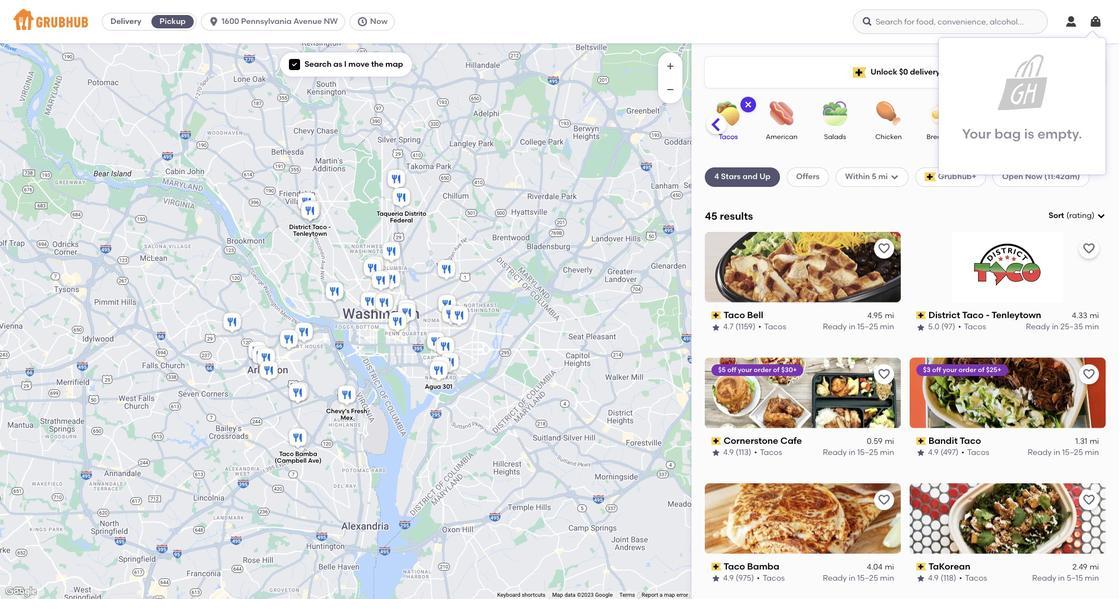 Task type: vqa. For each thing, say whether or not it's contained in the screenshot.
ready corresponding to Taco Bamba
yes



Task type: describe. For each thing, give the bounding box(es) containing it.
min for district taco - tenleytown
[[1085, 323, 1100, 332]]

california tortilla image
[[293, 321, 315, 346]]

google
[[595, 593, 613, 599]]

the well dressed burrito image
[[359, 290, 381, 315]]

mi for bandit taco
[[1090, 437, 1100, 447]]

(97)
[[942, 323, 956, 332]]

ready for taco bamba
[[823, 574, 847, 584]]

4.95
[[868, 311, 883, 321]]

1 horizontal spatial bandit taco image
[[370, 269, 392, 294]]

tacos for district taco - tenleytown
[[964, 323, 987, 332]]

1600 pennsylvania avenue nw
[[222, 17, 338, 26]]

empty.
[[1038, 126, 1083, 142]]

off for bandit
[[933, 366, 942, 374]]

1 horizontal spatial district
[[929, 310, 961, 321]]

cafe
[[781, 436, 802, 447]]

within 5 mi
[[846, 172, 888, 182]]

ave)
[[308, 457, 322, 465]]

your for cornerstone
[[738, 366, 753, 374]]

cornerstone cafe image
[[373, 292, 395, 316]]

delivery button
[[103, 13, 149, 31]]

(1159)
[[736, 323, 756, 332]]

jaco juice & taco bar of georgetown dc image
[[324, 280, 346, 305]]

taqueria
[[377, 210, 403, 218]]

(975)
[[736, 574, 754, 584]]

min for cornerstone cafe
[[880, 449, 895, 458]]

4.04 mi
[[867, 563, 895, 573]]

ready for takorean
[[1033, 574, 1057, 584]]

american
[[766, 133, 798, 141]]

main navigation navigation
[[0, 0, 1120, 43]]

district taco - tenleytown logo image
[[953, 232, 1064, 303]]

Search for food, convenience, alcohol... search field
[[853, 9, 1048, 34]]

breakfast image
[[923, 101, 962, 126]]

• for taco bamba
[[757, 574, 760, 584]]

- inside taqueria distrito federal district taco - tenleytown
[[328, 224, 331, 231]]

1600 pennsylvania avenue nw button
[[201, 13, 350, 31]]

the
[[371, 60, 384, 69]]

error
[[677, 593, 688, 599]]

chevy's
[[326, 408, 350, 415]]

report a map error
[[642, 593, 688, 599]]

• tacos for district taco - tenleytown
[[959, 323, 987, 332]]

plus icon image
[[665, 61, 676, 72]]

alero restaurant image
[[380, 268, 403, 293]]

takorean logo image
[[910, 484, 1106, 555]]

el rey ballston image
[[250, 345, 272, 369]]

fees
[[942, 67, 958, 77]]

chevy's fresh mex
[[326, 408, 367, 422]]

shortcuts
[[522, 593, 546, 599]]

2.49 mi
[[1073, 563, 1100, 573]]

mi for taco bell
[[885, 311, 895, 321]]

chevy's fresh mex image
[[336, 384, 358, 409]]

map
[[552, 593, 563, 599]]

1600
[[222, 17, 239, 26]]

4.9 (497)
[[929, 449, 959, 458]]

mexicali blues image
[[278, 328, 300, 353]]

4.9 for bandit
[[929, 449, 939, 458]]

• for bandit taco
[[962, 449, 965, 458]]

off for cornerstone
[[728, 366, 737, 374]]

ready for taco bell
[[823, 323, 847, 332]]

order for bandit
[[959, 366, 977, 374]]

tacos for takorean
[[965, 574, 988, 584]]

mi for taco bamba
[[885, 563, 895, 573]]

salads image
[[816, 101, 855, 126]]

delivery
[[910, 67, 941, 77]]

301
[[443, 383, 453, 391]]

taco inside taqueria distrito federal district taco - tenleytown
[[312, 224, 327, 231]]

4.9 for taco
[[724, 574, 734, 584]]

takorean image
[[430, 355, 452, 380]]

1 vertical spatial -
[[986, 310, 990, 321]]

delivery
[[111, 17, 141, 26]]

save this restaurant button for takorean
[[1079, 490, 1100, 511]]

dessert image
[[1083, 101, 1120, 126]]

now inside button
[[370, 17, 388, 26]]

avenue
[[294, 17, 322, 26]]

45 results
[[705, 210, 753, 223]]

minus icon image
[[665, 84, 676, 95]]

taco inside taco bamba (campbell ave)
[[279, 451, 294, 458]]

$3 off your order of $25+
[[924, 366, 1002, 374]]

distrito
[[405, 210, 427, 218]]

pickup button
[[149, 13, 196, 31]]

ready in 15–25 min for bandit taco
[[1028, 449, 1100, 458]]

1 horizontal spatial map
[[664, 593, 675, 599]]

el paso cafe image
[[258, 360, 280, 384]]

grubhub plus flag logo image for grubhub+
[[925, 173, 936, 182]]

taqueria distrito federal image
[[390, 186, 413, 211]]

star icon image for taco bamba
[[712, 575, 721, 584]]

j & j carryout image
[[385, 168, 408, 192]]

min for takorean
[[1085, 574, 1100, 584]]

star icon image for taco bell
[[712, 323, 721, 332]]

sushi image
[[976, 101, 1015, 126]]

25–35
[[1061, 323, 1084, 332]]

and
[[743, 172, 758, 182]]

far east taco grille image
[[436, 293, 458, 318]]

ready in 15–25 min for taco bamba
[[823, 574, 895, 584]]

sol mexican grill image
[[448, 304, 471, 329]]

4.9 (975)
[[724, 574, 754, 584]]

taqueria al lado image
[[362, 257, 384, 282]]

save this restaurant button for taco bamba
[[875, 490, 895, 511]]

salads
[[825, 133, 846, 141]]

cornerstone
[[724, 436, 779, 447]]

(118)
[[941, 574, 957, 584]]

• tacos for taco bamba
[[757, 574, 785, 584]]

your bag is empty. tooltip
[[939, 31, 1106, 175]]

now button
[[350, 13, 399, 31]]

0 vertical spatial sol mexican grill image
[[296, 191, 318, 215]]

(113)
[[736, 449, 752, 458]]

move
[[349, 60, 369, 69]]

district taco - tenleytown
[[929, 310, 1042, 321]]

taco bell logo image
[[705, 232, 901, 303]]

subscription pass image for cornerstone
[[712, 438, 722, 446]]

4
[[715, 172, 719, 182]]

4.9 (113)
[[724, 449, 752, 458]]

tacos for taco bamba
[[763, 574, 785, 584]]

star icon image for cornerstone cafe
[[712, 449, 721, 458]]

terms link
[[620, 593, 635, 599]]

open now (11:42am)
[[1003, 172, 1081, 182]]

0.59
[[867, 437, 883, 447]]

• tacos for takorean
[[960, 574, 988, 584]]

bandit
[[929, 436, 958, 447]]

your
[[963, 126, 992, 142]]

terms
[[620, 593, 635, 599]]

bamba for taco bamba
[[748, 562, 780, 572]]

save this restaurant image for takorean
[[1083, 494, 1096, 507]]

in for taco bamba
[[849, 574, 856, 584]]

tacos for taco bell
[[765, 323, 787, 332]]

keyboard shortcuts button
[[497, 592, 546, 600]]

4.7
[[724, 323, 734, 332]]

taco bamba image
[[255, 347, 277, 371]]

(11:42am)
[[1045, 172, 1081, 182]]

search
[[305, 60, 332, 69]]

keyboard
[[497, 593, 521, 599]]

chupacabra latin kitchen & taqueria image
[[440, 303, 462, 328]]

sort
[[1049, 211, 1065, 221]]

1 vertical spatial sol mexican grill image
[[396, 298, 418, 323]]

tacos for cornerstone cafe
[[760, 449, 783, 458]]

1.31 mi
[[1076, 437, 1100, 447]]

bandit taco
[[929, 436, 982, 447]]

0.59 mi
[[867, 437, 895, 447]]

$3
[[924, 366, 931, 374]]

2.49
[[1073, 563, 1088, 573]]

grubhub+
[[938, 172, 977, 182]]

burrito brothers image
[[425, 331, 447, 355]]

• for taco bell
[[759, 323, 762, 332]]

uncle julio's image
[[246, 340, 268, 365]]

as
[[334, 60, 343, 69]]

star icon image for takorean
[[917, 575, 926, 584]]



Task type: locate. For each thing, give the bounding box(es) containing it.
1 vertical spatial grubhub plus flag logo image
[[925, 173, 936, 182]]

mi right 2.49
[[1090, 563, 1100, 573]]

mi right 5
[[879, 172, 888, 182]]

• for cornerstone cafe
[[754, 449, 758, 458]]

svg image right nw
[[357, 16, 368, 27]]

-
[[328, 224, 331, 231], [986, 310, 990, 321]]

taco bamba (campbell ave) image
[[287, 427, 309, 451]]

your right $5
[[738, 366, 753, 374]]

15–25 for bandit taco
[[1063, 449, 1084, 458]]

of
[[773, 366, 780, 374], [978, 366, 985, 374]]

svg image left american image
[[744, 100, 753, 109]]

subscription pass image for district
[[917, 312, 927, 320]]

1 horizontal spatial of
[[978, 366, 985, 374]]

subscription pass image
[[712, 564, 722, 571]]

none field containing sort
[[1049, 211, 1106, 222]]

mi right "4.33"
[[1090, 311, 1100, 321]]

1 horizontal spatial sol mexican grill image
[[396, 298, 418, 323]]

sushi
[[987, 133, 1004, 141]]

15–25 for taco bamba
[[858, 574, 879, 584]]

1 horizontal spatial bamba
[[748, 562, 780, 572]]

tacos image
[[709, 101, 748, 126]]

report
[[642, 593, 659, 599]]

tacos right (118)
[[965, 574, 988, 584]]

(497)
[[941, 449, 959, 458]]

in for cornerstone cafe
[[849, 449, 856, 458]]

2 of from the left
[[978, 366, 985, 374]]

mi for takorean
[[1090, 563, 1100, 573]]

star icon image for district taco - tenleytown
[[917, 323, 926, 332]]

burritos image
[[1030, 101, 1069, 126]]

super tacos and bakery image
[[364, 255, 386, 279]]

star icon image down subscription pass image
[[712, 575, 721, 584]]

now right open
[[1026, 172, 1043, 182]]

0 horizontal spatial grubhub plus flag logo image
[[853, 67, 867, 78]]

subscription pass image for bandit
[[917, 438, 927, 446]]

data
[[565, 593, 576, 599]]

15–25 down 1.31
[[1063, 449, 1084, 458]]

• right '(97)'
[[959, 323, 962, 332]]

0 horizontal spatial -
[[328, 224, 331, 231]]

grubhub plus flag logo image left unlock
[[853, 67, 867, 78]]

• tacos for cornerstone cafe
[[754, 449, 783, 458]]

svg image
[[1065, 15, 1078, 28], [1090, 15, 1103, 28], [862, 16, 873, 27], [291, 61, 298, 68], [890, 173, 899, 182]]

4.33 mi
[[1072, 311, 1100, 321]]

4 stars and up
[[715, 172, 771, 182]]

of for taco
[[978, 366, 985, 374]]

star icon image
[[712, 323, 721, 332], [917, 323, 926, 332], [712, 449, 721, 458], [917, 449, 926, 458], [712, 575, 721, 584], [917, 575, 926, 584]]

off
[[728, 366, 737, 374], [933, 366, 942, 374]]

1 vertical spatial map
[[664, 593, 675, 599]]

1 vertical spatial district
[[929, 310, 961, 321]]

district taco - tenleytown image
[[299, 200, 321, 224]]

• tacos right (118)
[[960, 574, 988, 584]]

subscription pass image left bandit on the right bottom of the page
[[917, 438, 927, 446]]

• right (118)
[[960, 574, 963, 584]]

taco bamba logo image
[[705, 484, 901, 555]]

1 order from the left
[[754, 366, 772, 374]]

1 horizontal spatial your
[[943, 366, 957, 374]]

las placitas image
[[439, 351, 461, 376]]

bandit taco logo image
[[910, 358, 1106, 429]]

ready in 15–25 min for cornerstone cafe
[[823, 449, 895, 458]]

save this restaurant button for district taco - tenleytown
[[1079, 239, 1100, 259]]

order left $25+
[[959, 366, 977, 374]]

$5 off your order of $30+
[[719, 366, 797, 374]]

mi right 1.31
[[1090, 437, 1100, 447]]

ready for cornerstone cafe
[[823, 449, 847, 458]]

in for takorean
[[1059, 574, 1065, 584]]

save this restaurant image
[[1083, 368, 1096, 381], [878, 494, 891, 507]]

subscription pass image left 'takorean'
[[917, 564, 927, 571]]

- down district taco - tenleytown logo
[[986, 310, 990, 321]]

chaia chinatown image
[[396, 302, 418, 326]]

save this restaurant image for taco bell
[[878, 242, 891, 256]]

1 horizontal spatial -
[[986, 310, 990, 321]]

ready in 15–25 min down 1.31
[[1028, 449, 1100, 458]]

min for taco bamba
[[880, 574, 895, 584]]

grubhub plus flag logo image for unlock $0 delivery fees
[[853, 67, 867, 78]]

taqueria habanero bryant st image
[[436, 258, 458, 283]]

taco bell image
[[221, 311, 243, 336]]

min down 1.31 mi
[[1085, 449, 1100, 458]]

bamba for taco bamba (campbell ave)
[[295, 451, 317, 458]]

$25+
[[987, 366, 1002, 374]]

0 vertical spatial bandit taco image
[[300, 199, 323, 223]]

map right a
[[664, 593, 675, 599]]

takorean
[[929, 562, 971, 572]]

0 horizontal spatial sol mexican grill image
[[296, 191, 318, 215]]

your right $3
[[943, 366, 957, 374]]

•
[[759, 323, 762, 332], [959, 323, 962, 332], [754, 449, 758, 458], [962, 449, 965, 458], [757, 574, 760, 584], [960, 574, 963, 584]]

0 vertical spatial tenleytown
[[293, 231, 327, 238]]

off right $5
[[728, 366, 737, 374]]

©2023
[[577, 593, 594, 599]]

1 vertical spatial save this restaurant image
[[878, 494, 891, 507]]

subscription pass image right 4.95 mi
[[917, 312, 927, 320]]

0 horizontal spatial save this restaurant image
[[878, 494, 891, 507]]

taco bell
[[724, 310, 764, 321]]

search as i move the map
[[305, 60, 403, 69]]

0 vertical spatial now
[[370, 17, 388, 26]]

tenleytown inside taqueria distrito federal district taco - tenleytown
[[293, 231, 327, 238]]

tenleytown up ready in 25–35 min
[[992, 310, 1042, 321]]

4.9 down bandit on the right bottom of the page
[[929, 449, 939, 458]]

tacos right (1159)
[[765, 323, 787, 332]]

0 vertical spatial save this restaurant image
[[1083, 368, 1096, 381]]

svg image left 1600
[[208, 16, 220, 27]]

1 vertical spatial now
[[1026, 172, 1043, 182]]

stars
[[721, 172, 741, 182]]

mi right 0.59
[[885, 437, 895, 447]]

of left $30+
[[773, 366, 780, 374]]

1 horizontal spatial order
[[959, 366, 977, 374]]

45
[[705, 210, 718, 223]]

subscription pass image left taco bell
[[712, 312, 722, 320]]

15–25 for taco bell
[[858, 323, 879, 332]]

los chamacos mexican restaurant image
[[289, 381, 311, 405]]

fresh
[[351, 408, 367, 415]]

1 vertical spatial tenleytown
[[992, 310, 1042, 321]]

tacos down tacos image
[[719, 133, 738, 141]]

15–25 for cornerstone cafe
[[858, 449, 879, 458]]

svg image
[[208, 16, 220, 27], [357, 16, 368, 27], [744, 100, 753, 109], [1097, 212, 1106, 221]]

min down 2.49 mi
[[1085, 574, 1100, 584]]

svg image inside now button
[[357, 16, 368, 27]]

4.7 (1159)
[[724, 323, 756, 332]]

order
[[754, 366, 772, 374], [959, 366, 977, 374]]

svg image inside field
[[1097, 212, 1106, 221]]

)
[[1092, 211, 1095, 221]]

0 horizontal spatial bamba
[[295, 451, 317, 458]]

min down 0.59 mi
[[880, 449, 895, 458]]

15–25
[[858, 323, 879, 332], [858, 449, 879, 458], [1063, 449, 1084, 458], [858, 574, 879, 584]]

grubhub plus flag logo image
[[853, 67, 867, 78], [925, 173, 936, 182]]

cornerstone cafe
[[724, 436, 802, 447]]

1 horizontal spatial grubhub plus flag logo image
[[925, 173, 936, 182]]

1 off from the left
[[728, 366, 737, 374]]

1 horizontal spatial tenleytown
[[992, 310, 1042, 321]]

0 horizontal spatial your
[[738, 366, 753, 374]]

tacos
[[719, 133, 738, 141], [765, 323, 787, 332], [964, 323, 987, 332], [760, 449, 783, 458], [968, 449, 990, 458], [763, 574, 785, 584], [965, 574, 988, 584]]

4.04
[[867, 563, 883, 573]]

off right $3
[[933, 366, 942, 374]]

keyboard shortcuts
[[497, 593, 546, 599]]

• right (975)
[[757, 574, 760, 584]]

• down bell
[[759, 323, 762, 332]]

min down 4.33 mi
[[1085, 323, 1100, 332]]

in for district taco - tenleytown
[[1052, 323, 1059, 332]]

american image
[[763, 101, 802, 126]]

taco bamba
[[724, 562, 780, 572]]

bamba inside taco bamba (campbell ave)
[[295, 451, 317, 458]]

5
[[872, 172, 877, 182]]

taqueria distrito federal district taco - tenleytown
[[289, 210, 427, 238]]

agua 301
[[425, 383, 453, 391]]

• tacos down the cornerstone cafe
[[754, 449, 783, 458]]

1 vertical spatial bamba
[[748, 562, 780, 572]]

1 of from the left
[[773, 366, 780, 374]]

bandit taco image
[[300, 199, 323, 223], [370, 269, 392, 294]]

dessert
[[1091, 133, 1115, 141]]

district inside taqueria distrito federal district taco - tenleytown
[[289, 224, 311, 231]]

bag
[[995, 126, 1021, 142]]

a
[[660, 593, 663, 599]]

$30+
[[782, 366, 797, 374]]

rinconcito tex-mex salvadorean image
[[380, 240, 403, 265]]

your for bandit
[[943, 366, 957, 374]]

results
[[720, 210, 753, 223]]

subscription pass image for taco
[[712, 312, 722, 320]]

1.31
[[1076, 437, 1088, 447]]

bamba
[[295, 451, 317, 458], [748, 562, 780, 572]]

subscription pass image left the cornerstone
[[712, 438, 722, 446]]

sol mexican grill image
[[296, 191, 318, 215], [396, 298, 418, 323]]

15–25 down 0.59
[[858, 449, 879, 458]]

subscription pass image
[[712, 312, 722, 320], [917, 312, 927, 320], [712, 438, 722, 446], [917, 438, 927, 446], [917, 564, 927, 571]]

grubhub plus flag logo image left grubhub+
[[925, 173, 936, 182]]

2 off from the left
[[933, 366, 942, 374]]

taco bamba (campbell ave)
[[275, 451, 322, 465]]

in for taco bell
[[849, 323, 856, 332]]

now up the
[[370, 17, 388, 26]]

min down 4.04 mi
[[880, 574, 895, 584]]

4.9 left (118)
[[929, 574, 939, 584]]

0 horizontal spatial order
[[754, 366, 772, 374]]

4.9 (118)
[[929, 574, 957, 584]]

mi for district taco - tenleytown
[[1090, 311, 1100, 321]]

breakfast
[[927, 133, 958, 141]]

• tacos for taco bell
[[759, 323, 787, 332]]

map region
[[0, 0, 739, 600]]

mi right 4.04
[[885, 563, 895, 573]]

federal
[[390, 217, 413, 224]]

tacos down taco bamba
[[763, 574, 785, 584]]

0 vertical spatial bamba
[[295, 451, 317, 458]]

5.0 (97)
[[929, 323, 956, 332]]

of left $25+
[[978, 366, 985, 374]]

of for cafe
[[773, 366, 780, 374]]

0 horizontal spatial tenleytown
[[293, 231, 327, 238]]

2 your from the left
[[943, 366, 957, 374]]

1 horizontal spatial save this restaurant image
[[1083, 368, 1096, 381]]

0 horizontal spatial now
[[370, 17, 388, 26]]

1 vertical spatial bandit taco image
[[370, 269, 392, 294]]

svg image right )
[[1097, 212, 1106, 221]]

0 horizontal spatial bandit taco image
[[300, 199, 323, 223]]

in for bandit taco
[[1054, 449, 1061, 458]]

burritos
[[1037, 133, 1062, 141]]

ready for district taco - tenleytown
[[1026, 323, 1051, 332]]

pickup
[[160, 17, 186, 26]]

agua 301 image
[[428, 360, 450, 384]]

chicken image
[[870, 101, 908, 126]]

ready in 15–25 min
[[823, 323, 895, 332], [823, 449, 895, 458], [1028, 449, 1100, 458], [823, 574, 895, 584]]

bell
[[748, 310, 764, 321]]

0 horizontal spatial map
[[386, 60, 403, 69]]

open
[[1003, 172, 1024, 182]]

min for taco bell
[[880, 323, 895, 332]]

4.9 left (975)
[[724, 574, 734, 584]]

min down 4.95 mi
[[880, 323, 895, 332]]

ready in 25–35 min
[[1026, 323, 1100, 332]]

• right (113)
[[754, 449, 758, 458]]

ready in 15–25 min down 4.04
[[823, 574, 895, 584]]

• for district taco - tenleytown
[[959, 323, 962, 332]]

nw
[[324, 17, 338, 26]]

mex
[[341, 415, 353, 422]]

• for takorean
[[960, 574, 963, 584]]

is
[[1025, 126, 1035, 142]]

save this restaurant button for taco bell
[[875, 239, 895, 259]]

• tacos down bandit taco
[[962, 449, 990, 458]]

sort ( rating )
[[1049, 211, 1095, 221]]

taco
[[312, 224, 327, 231], [724, 310, 745, 321], [963, 310, 984, 321], [960, 436, 982, 447], [279, 451, 294, 458], [724, 562, 745, 572]]

0 horizontal spatial off
[[728, 366, 737, 374]]

report a map error link
[[642, 593, 688, 599]]

4.95 mi
[[868, 311, 895, 321]]

star icon image left 5.0
[[917, 323, 926, 332]]

15–25 down 4.95
[[858, 323, 879, 332]]

0 vertical spatial district
[[289, 224, 311, 231]]

0 vertical spatial grubhub plus flag logo image
[[853, 67, 867, 78]]

map right the
[[386, 60, 403, 69]]

4.9 for cornerstone
[[724, 449, 734, 458]]

save this restaurant image for district taco - tenleytown
[[1083, 242, 1096, 256]]

unlock
[[871, 67, 898, 77]]

2 order from the left
[[959, 366, 977, 374]]

• tacos down bell
[[759, 323, 787, 332]]

0 horizontal spatial district
[[289, 224, 311, 231]]

order left $30+
[[754, 366, 772, 374]]

0 horizontal spatial of
[[773, 366, 780, 374]]

$5
[[719, 366, 726, 374]]

min for bandit taco
[[1085, 449, 1100, 458]]

- right district taco - tenleytown 'icon'
[[328, 224, 331, 231]]

star icon image left 4.7 at the bottom
[[712, 323, 721, 332]]

district
[[289, 224, 311, 231], [929, 310, 961, 321]]

ready in 15–25 min down 4.95
[[823, 323, 895, 332]]

• tacos down "district taco - tenleytown" at the right bottom of the page
[[959, 323, 987, 332]]

0 vertical spatial map
[[386, 60, 403, 69]]

• right (497)
[[962, 449, 965, 458]]

up
[[760, 172, 771, 182]]

order for cornerstone
[[754, 366, 772, 374]]

offers
[[797, 172, 820, 182]]

tenleytown down district taco - tenleytown 'icon'
[[293, 231, 327, 238]]

pennsylvania
[[241, 17, 292, 26]]

la plaza restaurant image
[[434, 336, 457, 360]]

1 horizontal spatial now
[[1026, 172, 1043, 182]]

qdoba mexican eats image
[[387, 311, 409, 335]]

tacos down "district taco - tenleytown" at the right bottom of the page
[[964, 323, 987, 332]]

abi azteca grill & bar image
[[287, 382, 309, 406]]

chicken
[[876, 133, 902, 141]]

in
[[849, 323, 856, 332], [1052, 323, 1059, 332], [849, 449, 856, 458], [1054, 449, 1061, 458], [849, 574, 856, 584], [1059, 574, 1065, 584]]

• tacos for bandit taco
[[962, 449, 990, 458]]

1 horizontal spatial off
[[933, 366, 942, 374]]

mi for cornerstone cafe
[[885, 437, 895, 447]]

tacos down the cornerstone cafe
[[760, 449, 783, 458]]

map data ©2023 google
[[552, 593, 613, 599]]

svg image inside 1600 pennsylvania avenue nw button
[[208, 16, 220, 27]]

ready in 15–25 min for taco bell
[[823, 323, 895, 332]]

now
[[370, 17, 388, 26], [1026, 172, 1043, 182]]

unlock $0 delivery fees
[[871, 67, 958, 77]]

ready in 15–25 min down 0.59
[[823, 449, 895, 458]]

None field
[[1049, 211, 1106, 222]]

0 vertical spatial -
[[328, 224, 331, 231]]

mi right 4.95
[[885, 311, 895, 321]]

rating
[[1070, 211, 1092, 221]]

tacos down bandit taco
[[968, 449, 990, 458]]

tacos for bandit taco
[[968, 449, 990, 458]]

15–25 down 4.04
[[858, 574, 879, 584]]

save this restaurant image
[[878, 242, 891, 256], [1083, 242, 1096, 256], [878, 368, 891, 381], [1083, 494, 1096, 507]]

star icon image for bandit taco
[[917, 449, 926, 458]]

5.0
[[929, 323, 940, 332]]

1 your from the left
[[738, 366, 753, 374]]

• tacos down taco bamba
[[757, 574, 785, 584]]

google image
[[3, 585, 40, 600]]

$0
[[900, 67, 909, 77]]

ready for bandit taco
[[1028, 449, 1052, 458]]

star icon image left 4.9 (113)
[[712, 449, 721, 458]]

4.9 left (113)
[[724, 449, 734, 458]]

cornerstone cafe logo image
[[705, 358, 901, 429]]

star icon image left 4.9 (118)
[[917, 575, 926, 584]]

star icon image left 4.9 (497)
[[917, 449, 926, 458]]



